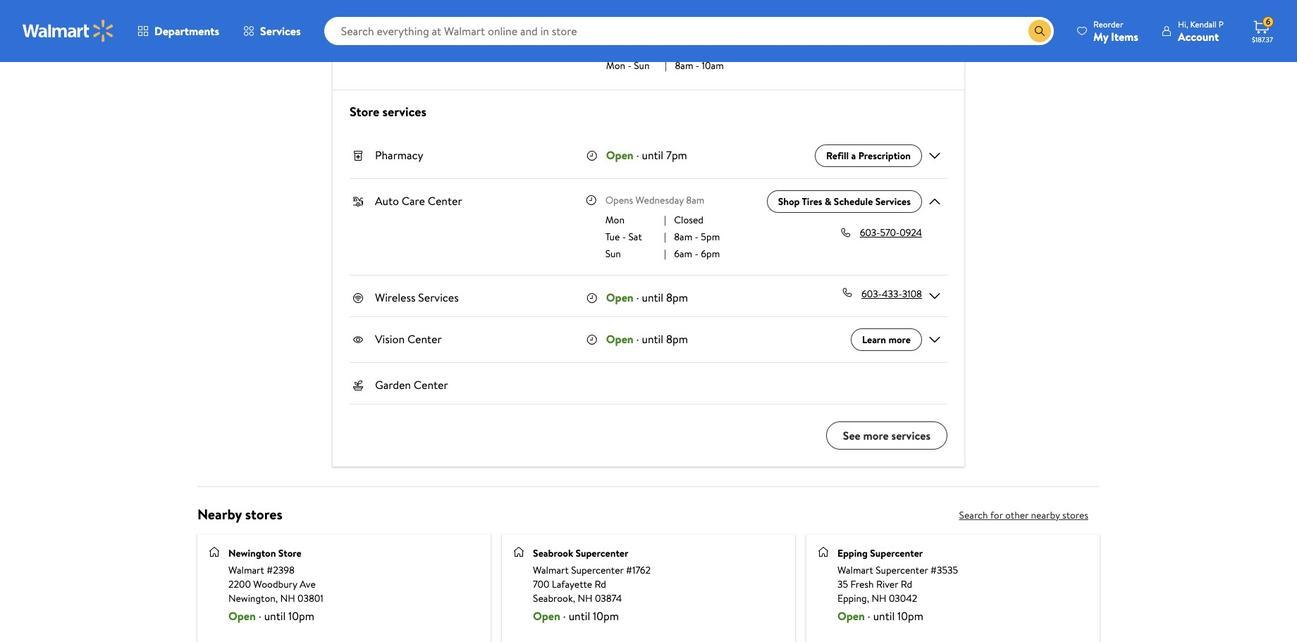 Task type: describe. For each thing, give the bounding box(es) containing it.
lafayette
[[552, 577, 592, 591]]

0 vertical spatial center
[[428, 193, 462, 209]]

- for sat
[[622, 230, 626, 244]]

2 seabrook from the top
[[533, 591, 573, 605]]

· inside newington store walmart # 2398 2200 woodbury ave newington , nh 03801 open · until 10pm
[[259, 608, 261, 624]]

a for enjoy
[[628, 30, 632, 42]]

shop tires & schedule services link
[[767, 190, 922, 213]]

enjoy a calmer shopping environment during these hours.
[[606, 30, 743, 53]]

sensory-
[[606, 13, 644, 27]]

0924
[[900, 226, 922, 240]]

learn for right learn more link
[[862, 333, 886, 347]]

10pm inside newington store walmart # 2398 2200 woodbury ave newington , nh 03801 open · until 10pm
[[288, 608, 314, 624]]

services inside dropdown button
[[892, 428, 931, 443]]

tue - sat
[[605, 230, 642, 244]]

these
[[632, 41, 652, 53]]

8am for 10am
[[675, 58, 694, 73]]

| for closed
[[664, 213, 666, 227]]

environment
[[696, 30, 743, 42]]

6
[[1266, 16, 1271, 28]]

friendly
[[644, 13, 677, 27]]

reorder my items
[[1094, 18, 1139, 44]]

5pm
[[701, 230, 720, 244]]

6am
[[674, 247, 693, 261]]

garden center
[[375, 377, 448, 393]]

# inside newington store walmart # 2398 2200 woodbury ave newington , nh 03801 open · until 10pm
[[267, 563, 273, 577]]

seabrook supercenter walmart supercenter # 1762 700 lafayette rd seabrook , nh 03874 open · until 10pm
[[533, 546, 651, 624]]

mon for mon - sun
[[606, 58, 626, 73]]

hours
[[680, 13, 704, 27]]

tires
[[802, 195, 823, 209]]

closed
[[674, 213, 704, 227]]

&
[[825, 195, 832, 209]]

opens wednesday 8am
[[605, 193, 705, 207]]

1 vertical spatial sun
[[605, 247, 621, 261]]

603-433-3108 link
[[862, 287, 922, 305]]

8am - 10am element
[[670, 58, 724, 73]]

search for other nearby stores
[[959, 508, 1089, 522]]

fresh
[[851, 577, 874, 591]]

departments
[[154, 23, 219, 39]]

8am - 5pm
[[674, 230, 720, 244]]

- for 5pm
[[695, 230, 699, 244]]

a for refill
[[852, 149, 856, 163]]

03874
[[595, 591, 622, 605]]

see more services
[[843, 428, 931, 443]]

reorder
[[1094, 18, 1124, 30]]

nearby stores
[[197, 505, 283, 524]]

vision
[[375, 331, 405, 347]]

walmart image
[[23, 20, 114, 42]]

1 vertical spatial learn more
[[862, 333, 911, 347]]

supercenter up 03874 at the bottom left of the page
[[571, 563, 624, 577]]

refill a prescription
[[827, 149, 911, 163]]

603-570-0924
[[860, 226, 922, 240]]

my
[[1094, 29, 1109, 44]]

Walmart Site-Wide search field
[[324, 17, 1054, 45]]

shop tires & schedule services
[[778, 195, 911, 209]]

8am - 10am
[[675, 58, 724, 73]]

sensory-friendly hours
[[606, 13, 704, 27]]

1 horizontal spatial store
[[350, 103, 380, 121]]

03801
[[298, 591, 324, 605]]

services button
[[231, 14, 313, 48]]

tue
[[605, 230, 620, 244]]

supercenter up 03042
[[876, 563, 928, 577]]

pharmacy
[[375, 147, 424, 163]]

, inside epping supercenter walmart supercenter # 3535 35 fresh river rd epping , nh 03042 open · until 10pm
[[867, 591, 870, 605]]

garden
[[375, 377, 411, 393]]

2 vertical spatial services
[[418, 290, 459, 305]]

hours.
[[654, 41, 676, 53]]

rd inside the seabrook supercenter walmart supercenter # 1762 700 lafayette rd seabrook , nh 03874 open · until 10pm
[[595, 577, 606, 591]]

learn for learn more link to the top
[[679, 41, 699, 53]]

enjoy a calmer shopping environment during these hours. learn more element
[[606, 30, 743, 53]]

mon - sun
[[606, 58, 650, 73]]

see
[[843, 428, 861, 443]]

1762
[[633, 563, 651, 577]]

more inside dropdown button
[[864, 428, 889, 443]]

search
[[959, 508, 988, 522]]

1 vertical spatial more
[[889, 333, 911, 347]]

until inside the seabrook supercenter walmart supercenter # 1762 700 lafayette rd seabrook , nh 03874 open · until 10pm
[[569, 608, 590, 624]]

kendall
[[1191, 18, 1217, 30]]

2200
[[228, 577, 251, 591]]

other
[[1006, 508, 1029, 522]]

open · until 8pm for center
[[606, 331, 688, 347]]

services inside dropdown button
[[260, 23, 301, 39]]

calmer
[[634, 30, 659, 42]]

shop
[[778, 195, 800, 209]]

see more services button
[[826, 422, 948, 450]]

nearby
[[1031, 508, 1060, 522]]

prescription
[[859, 149, 911, 163]]

open · until 7pm
[[606, 147, 687, 163]]

open inside the seabrook supercenter walmart supercenter # 1762 700 lafayette rd seabrook , nh 03874 open · until 10pm
[[533, 608, 561, 624]]

open inside newington store walmart # 2398 2200 woodbury ave newington , nh 03801 open · until 10pm
[[228, 608, 256, 624]]

center for vision center
[[408, 331, 442, 347]]

woodbury
[[253, 577, 297, 591]]

auto
[[375, 193, 399, 209]]

newington store walmart # 2398 2200 woodbury ave newington , nh 03801 open · until 10pm
[[228, 546, 324, 624]]

2398
[[273, 563, 295, 577]]

nh inside the seabrook supercenter walmart supercenter # 1762 700 lafayette rd seabrook , nh 03874 open · until 10pm
[[578, 591, 593, 605]]

departments button
[[126, 14, 231, 48]]

open inside epping supercenter walmart supercenter # 3535 35 fresh river rd epping , nh 03042 open · until 10pm
[[838, 608, 865, 624]]

03042
[[889, 591, 918, 605]]

refill
[[827, 149, 849, 163]]

603-433-3108
[[862, 287, 922, 301]]

account
[[1178, 29, 1219, 44]]

refill a prescription link
[[815, 144, 922, 167]]



Task type: vqa. For each thing, say whether or not it's contained in the screenshot.


Task type: locate. For each thing, give the bounding box(es) containing it.
store services
[[350, 103, 427, 121]]

open · until 8pm
[[606, 290, 688, 305], [606, 331, 688, 347]]

2 horizontal spatial ,
[[867, 591, 870, 605]]

nh left 03874 at the bottom left of the page
[[578, 591, 593, 605]]

more down 603-433-3108 link
[[889, 333, 911, 347]]

0 vertical spatial epping
[[838, 546, 868, 560]]

1 horizontal spatial walmart
[[533, 563, 569, 577]]

3 # from the left
[[931, 563, 937, 577]]

1 epping from the top
[[838, 546, 868, 560]]

# inside the seabrook supercenter walmart supercenter # 1762 700 lafayette rd seabrook , nh 03874 open · until 10pm
[[626, 563, 633, 577]]

epping
[[838, 546, 868, 560], [838, 591, 867, 605]]

enjoy
[[606, 30, 626, 42]]

center right vision
[[408, 331, 442, 347]]

2 horizontal spatial walmart
[[838, 563, 874, 577]]

1 vertical spatial seabrook
[[533, 591, 573, 605]]

603- for 570-
[[860, 226, 880, 240]]

walmart inside the seabrook supercenter walmart supercenter # 1762 700 lafayette rd seabrook , nh 03874 open · until 10pm
[[533, 563, 569, 577]]

more up "10am"
[[701, 41, 721, 53]]

10pm down the 03801
[[288, 608, 314, 624]]

2 8pm from the top
[[666, 331, 688, 347]]

# for ·
[[626, 563, 633, 577]]

epping up fresh
[[838, 546, 868, 560]]

2 epping from the top
[[838, 591, 867, 605]]

walmart for nh
[[838, 563, 874, 577]]

1 , from the left
[[276, 591, 278, 605]]

603- down schedule
[[860, 226, 880, 240]]

# right the 2200
[[267, 563, 273, 577]]

0 vertical spatial 603-
[[860, 226, 880, 240]]

mon for mon
[[605, 213, 625, 227]]

1 horizontal spatial learn
[[862, 333, 886, 347]]

0 horizontal spatial nh
[[280, 591, 295, 605]]

3 10pm from the left
[[898, 608, 924, 624]]

6 $187.37
[[1252, 16, 1274, 44]]

2 horizontal spatial #
[[931, 563, 937, 577]]

until inside newington store walmart # 2398 2200 woodbury ave newington , nh 03801 open · until 10pm
[[264, 608, 286, 624]]

for
[[991, 508, 1003, 522]]

0 horizontal spatial rd
[[595, 577, 606, 591]]

2 open · until 8pm from the top
[[606, 331, 688, 347]]

10pm down 03042
[[898, 608, 924, 624]]

mon - sun element
[[606, 58, 663, 73]]

walmart inside epping supercenter walmart supercenter # 3535 35 fresh river rd epping , nh 03042 open · until 10pm
[[838, 563, 874, 577]]

open · until 8pm for services
[[606, 290, 688, 305]]

8am up the 6am
[[674, 230, 693, 244]]

0 vertical spatial services
[[260, 23, 301, 39]]

a right "enjoy"
[[628, 30, 632, 42]]

mon up tue
[[605, 213, 625, 227]]

supercenter up lafayette
[[576, 546, 629, 560]]

0 horizontal spatial sun
[[605, 247, 621, 261]]

1 horizontal spatial services
[[892, 428, 931, 443]]

newington down 2398 on the left of the page
[[228, 591, 276, 605]]

1 vertical spatial open · until 8pm
[[606, 331, 688, 347]]

1 10pm from the left
[[288, 608, 314, 624]]

2 horizontal spatial 10pm
[[898, 608, 924, 624]]

learn more down 603-433-3108 link
[[862, 333, 911, 347]]

1 open · until 8pm from the top
[[606, 290, 688, 305]]

until
[[642, 147, 664, 163], [642, 290, 664, 305], [642, 331, 664, 347], [264, 608, 286, 624], [569, 608, 590, 624], [874, 608, 895, 624]]

services
[[260, 23, 301, 39], [876, 195, 911, 209], [418, 290, 459, 305]]

3 , from the left
[[867, 591, 870, 605]]

$187.37
[[1252, 35, 1274, 44]]

more right the see
[[864, 428, 889, 443]]

walmart for open
[[228, 563, 264, 577]]

opens
[[605, 193, 633, 207]]

rd right "river"
[[901, 577, 913, 591]]

supercenter
[[576, 546, 629, 560], [870, 546, 923, 560], [571, 563, 624, 577], [876, 563, 928, 577]]

wednesday
[[636, 193, 684, 207]]

shopping
[[661, 30, 694, 42]]

rd inside epping supercenter walmart supercenter # 3535 35 fresh river rd epping , nh 03042 open · until 10pm
[[901, 577, 913, 591]]

center right care
[[428, 193, 462, 209]]

sun down "these"
[[634, 58, 650, 73]]

2 nh from the left
[[578, 591, 593, 605]]

3108
[[902, 287, 922, 301]]

1 vertical spatial store
[[278, 546, 302, 560]]

0 horizontal spatial a
[[628, 30, 632, 42]]

, left "river"
[[867, 591, 870, 605]]

# inside epping supercenter walmart supercenter # 3535 35 fresh river rd epping , nh 03042 open · until 10pm
[[931, 563, 937, 577]]

1 seabrook from the top
[[533, 546, 573, 560]]

603- for 433-
[[862, 287, 882, 301]]

# for open
[[931, 563, 937, 577]]

603-
[[860, 226, 880, 240], [862, 287, 882, 301]]

1 vertical spatial 603-
[[862, 287, 882, 301]]

seabrook
[[533, 546, 573, 560], [533, 591, 573, 605]]

- down during
[[628, 58, 632, 73]]

8am up closed
[[686, 193, 705, 207]]

0 horizontal spatial walmart
[[228, 563, 264, 577]]

2 vertical spatial center
[[414, 377, 448, 393]]

0 vertical spatial newington
[[228, 546, 276, 560]]

nh inside epping supercenter walmart supercenter # 3535 35 fresh river rd epping , nh 03042 open · until 10pm
[[872, 591, 887, 605]]

1 horizontal spatial services
[[418, 290, 459, 305]]

0 vertical spatial 8pm
[[666, 290, 688, 305]]

0 vertical spatial 8am
[[675, 58, 694, 73]]

1 vertical spatial services
[[892, 428, 931, 443]]

2 , from the left
[[573, 591, 575, 605]]

8pm for wireless services
[[666, 290, 688, 305]]

learn
[[679, 41, 699, 53], [862, 333, 886, 347]]

2 horizontal spatial services
[[876, 195, 911, 209]]

8am for 5pm
[[674, 230, 693, 244]]

6am - 6pm
[[674, 247, 720, 261]]

wireless
[[375, 290, 416, 305]]

supercenter up "river"
[[870, 546, 923, 560]]

· inside the seabrook supercenter walmart supercenter # 1762 700 lafayette rd seabrook , nh 03874 open · until 10pm
[[563, 608, 566, 624]]

1 rd from the left
[[595, 577, 606, 591]]

until inside epping supercenter walmart supercenter # 3535 35 fresh river rd epping , nh 03042 open · until 10pm
[[874, 608, 895, 624]]

# right lafayette
[[626, 563, 633, 577]]

search icon image
[[1035, 25, 1046, 37]]

epping left "river"
[[838, 591, 867, 605]]

nh left 03042
[[872, 591, 887, 605]]

0 horizontal spatial learn more
[[679, 41, 721, 53]]

0 horizontal spatial store
[[278, 546, 302, 560]]

services right the see
[[892, 428, 931, 443]]

0 vertical spatial services
[[383, 103, 427, 121]]

| right sat
[[664, 230, 666, 244]]

| for 8am - 5pm
[[664, 230, 666, 244]]

vision center
[[375, 331, 442, 347]]

10pm
[[288, 608, 314, 624], [593, 608, 619, 624], [898, 608, 924, 624]]

10pm down 03874 at the bottom left of the page
[[593, 608, 619, 624]]

1 vertical spatial mon
[[605, 213, 625, 227]]

schedule
[[834, 195, 873, 209]]

- for 6pm
[[695, 247, 699, 261]]

0 vertical spatial sun
[[634, 58, 650, 73]]

2 # from the left
[[626, 563, 633, 577]]

rd
[[595, 577, 606, 591], [901, 577, 913, 591]]

- left sat
[[622, 230, 626, 244]]

- left 5pm
[[695, 230, 699, 244]]

learn more up 8am - 10am
[[679, 41, 721, 53]]

hi,
[[1178, 18, 1189, 30]]

2 newington from the top
[[228, 591, 276, 605]]

| down hours.
[[665, 58, 667, 73]]

1 horizontal spatial 10pm
[[593, 608, 619, 624]]

nh left the 03801
[[280, 591, 295, 605]]

8am down enjoy a calmer shopping environment during these hours. learn more element at the top of page
[[675, 58, 694, 73]]

- for sun
[[628, 58, 632, 73]]

| for 8am - 10am
[[665, 58, 667, 73]]

1 8pm from the top
[[666, 290, 688, 305]]

10pm inside epping supercenter walmart supercenter # 3535 35 fresh river rd epping , nh 03042 open · until 10pm
[[898, 608, 924, 624]]

more
[[701, 41, 721, 53], [889, 333, 911, 347], [864, 428, 889, 443]]

Search search field
[[324, 17, 1054, 45]]

8pm for vision center
[[666, 331, 688, 347]]

1 horizontal spatial sun
[[634, 58, 650, 73]]

auto care center
[[375, 193, 462, 209]]

0 horizontal spatial #
[[267, 563, 273, 577]]

8pm
[[666, 290, 688, 305], [666, 331, 688, 347]]

wireless services
[[375, 290, 459, 305]]

0 vertical spatial seabrook
[[533, 546, 573, 560]]

0 horizontal spatial learn
[[679, 41, 699, 53]]

| for 6am - 6pm
[[664, 247, 666, 261]]

during
[[606, 41, 630, 53]]

mon down during
[[606, 58, 626, 73]]

2 vertical spatial more
[[864, 428, 889, 443]]

1 horizontal spatial a
[[852, 149, 856, 163]]

2 horizontal spatial nh
[[872, 591, 887, 605]]

a inside enjoy a calmer shopping environment during these hours.
[[628, 30, 632, 42]]

center
[[428, 193, 462, 209], [408, 331, 442, 347], [414, 377, 448, 393]]

store inside newington store walmart # 2398 2200 woodbury ave newington , nh 03801 open · until 10pm
[[278, 546, 302, 560]]

a right refill in the top right of the page
[[852, 149, 856, 163]]

0 vertical spatial learn
[[679, 41, 699, 53]]

1 vertical spatial 8am
[[686, 193, 705, 207]]

2 vertical spatial 8am
[[674, 230, 693, 244]]

1 vertical spatial services
[[876, 195, 911, 209]]

- left "10am"
[[696, 58, 700, 73]]

0 horizontal spatial 10pm
[[288, 608, 314, 624]]

0 vertical spatial more
[[701, 41, 721, 53]]

2 10pm from the left
[[593, 608, 619, 624]]

1 horizontal spatial ,
[[573, 591, 575, 605]]

0 horizontal spatial stores
[[245, 505, 283, 524]]

| down wednesday
[[664, 213, 666, 227]]

1 vertical spatial newington
[[228, 591, 276, 605]]

700
[[533, 577, 550, 591]]

|
[[665, 58, 667, 73], [664, 213, 666, 227], [664, 230, 666, 244], [664, 247, 666, 261]]

p
[[1219, 18, 1224, 30]]

35
[[838, 577, 848, 591]]

1 horizontal spatial learn more link
[[851, 329, 922, 351]]

1 vertical spatial 8pm
[[666, 331, 688, 347]]

3 nh from the left
[[872, 591, 887, 605]]

0 vertical spatial learn more link
[[676, 36, 732, 58]]

3535
[[937, 563, 959, 577]]

sat
[[629, 230, 642, 244]]

2 rd from the left
[[901, 577, 913, 591]]

603- left 3108
[[862, 287, 882, 301]]

| left the 6am
[[664, 247, 666, 261]]

a inside refill a prescription link
[[852, 149, 856, 163]]

mon
[[606, 58, 626, 73], [605, 213, 625, 227]]

nh inside newington store walmart # 2398 2200 woodbury ave newington , nh 03801 open · until 10pm
[[280, 591, 295, 605]]

seabrook left 03874 at the bottom left of the page
[[533, 591, 573, 605]]

0 horizontal spatial ,
[[276, 591, 278, 605]]

store
[[350, 103, 380, 121], [278, 546, 302, 560]]

· inside epping supercenter walmart supercenter # 3535 35 fresh river rd epping , nh 03042 open · until 10pm
[[868, 608, 871, 624]]

0 vertical spatial open · until 8pm
[[606, 290, 688, 305]]

0 horizontal spatial services
[[383, 103, 427, 121]]

hi, kendall p account
[[1178, 18, 1224, 44]]

- for 10am
[[696, 58, 700, 73]]

services
[[383, 103, 427, 121], [892, 428, 931, 443]]

#
[[267, 563, 273, 577], [626, 563, 633, 577], [931, 563, 937, 577]]

0 vertical spatial store
[[350, 103, 380, 121]]

newington up the 2200
[[228, 546, 276, 560]]

learn more link
[[676, 36, 732, 58], [851, 329, 922, 351]]

, down 2398 on the left of the page
[[276, 591, 278, 605]]

10am
[[702, 58, 724, 73]]

sun down tue
[[605, 247, 621, 261]]

store up 2398 on the left of the page
[[278, 546, 302, 560]]

river
[[877, 577, 899, 591]]

1 vertical spatial epping
[[838, 591, 867, 605]]

nearby
[[197, 505, 242, 524]]

603-570-0924 link
[[860, 226, 922, 240]]

0 vertical spatial learn more
[[679, 41, 721, 53]]

services up pharmacy at the top of the page
[[383, 103, 427, 121]]

rd right lafayette
[[595, 577, 606, 591]]

1 # from the left
[[267, 563, 273, 577]]

, inside the seabrook supercenter walmart supercenter # 1762 700 lafayette rd seabrook , nh 03874 open · until 10pm
[[573, 591, 575, 605]]

10pm inside the seabrook supercenter walmart supercenter # 1762 700 lafayette rd seabrook , nh 03874 open · until 10pm
[[593, 608, 619, 624]]

open
[[606, 147, 634, 163], [606, 290, 634, 305], [606, 331, 634, 347], [228, 608, 256, 624], [533, 608, 561, 624], [838, 608, 865, 624]]

# right "river"
[[931, 563, 937, 577]]

items
[[1111, 29, 1139, 44]]

1 newington from the top
[[228, 546, 276, 560]]

0 horizontal spatial learn more link
[[676, 36, 732, 58]]

stores
[[245, 505, 283, 524], [1063, 508, 1089, 522]]

570-
[[880, 226, 900, 240]]

seabrook up 700
[[533, 546, 573, 560]]

care
[[402, 193, 425, 209]]

1 horizontal spatial nh
[[578, 591, 593, 605]]

433-
[[882, 287, 902, 301]]

1 vertical spatial a
[[852, 149, 856, 163]]

newington
[[228, 546, 276, 560], [228, 591, 276, 605]]

center for garden center
[[414, 377, 448, 393]]

store up pharmacy at the top of the page
[[350, 103, 380, 121]]

3 walmart from the left
[[838, 563, 874, 577]]

1 horizontal spatial rd
[[901, 577, 913, 591]]

sensory-friendly hours element
[[606, 13, 766, 27]]

epping supercenter walmart supercenter # 3535 35 fresh river rd epping , nh 03042 open · until 10pm
[[838, 546, 959, 624]]

1 walmart from the left
[[228, 563, 264, 577]]

0 horizontal spatial services
[[260, 23, 301, 39]]

1 vertical spatial center
[[408, 331, 442, 347]]

1 horizontal spatial #
[[626, 563, 633, 577]]

sun
[[634, 58, 650, 73], [605, 247, 621, 261]]

walmart for 03874
[[533, 563, 569, 577]]

1 vertical spatial learn more link
[[851, 329, 922, 351]]

1 nh from the left
[[280, 591, 295, 605]]

1 horizontal spatial learn more
[[862, 333, 911, 347]]

ave
[[300, 577, 316, 591]]

7pm
[[666, 147, 687, 163]]

center right garden
[[414, 377, 448, 393]]

6pm
[[701, 247, 720, 261]]

1 horizontal spatial stores
[[1063, 508, 1089, 522]]

- right the 6am
[[695, 247, 699, 261]]

1 vertical spatial learn
[[862, 333, 886, 347]]

0 vertical spatial a
[[628, 30, 632, 42]]

-
[[628, 58, 632, 73], [696, 58, 700, 73], [622, 230, 626, 244], [695, 230, 699, 244], [695, 247, 699, 261]]

search for other nearby stores link
[[948, 504, 1100, 527]]

walmart inside newington store walmart # 2398 2200 woodbury ave newington , nh 03801 open · until 10pm
[[228, 563, 264, 577]]

2 walmart from the left
[[533, 563, 569, 577]]

, inside newington store walmart # 2398 2200 woodbury ave newington , nh 03801 open · until 10pm
[[276, 591, 278, 605]]

0 vertical spatial mon
[[606, 58, 626, 73]]

, left 03874 at the bottom left of the page
[[573, 591, 575, 605]]



